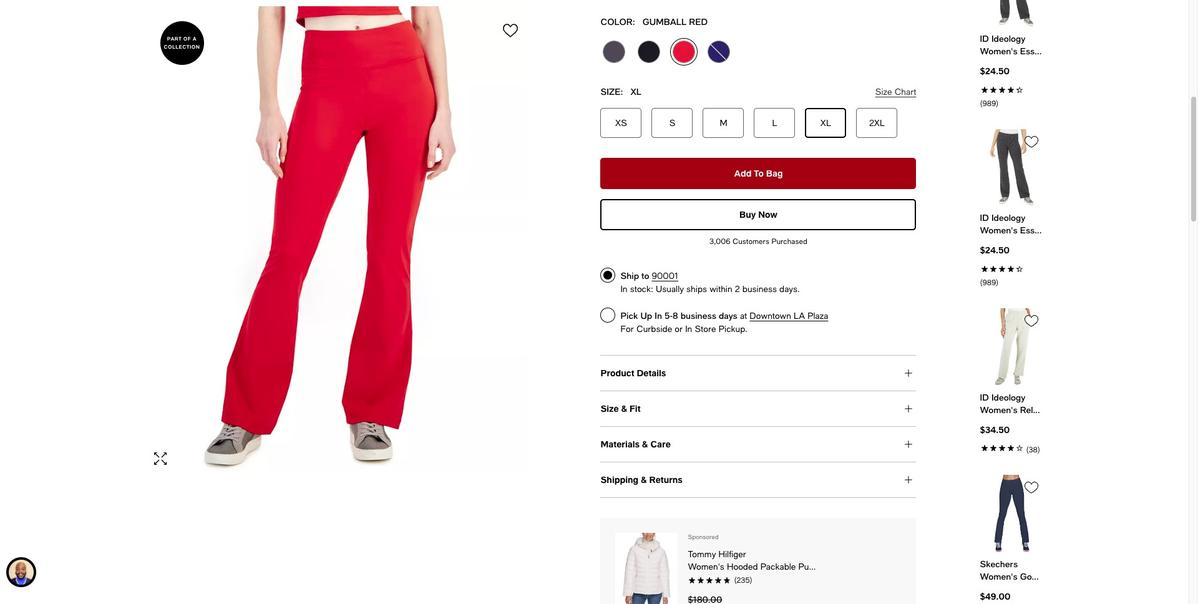 Task type: locate. For each thing, give the bounding box(es) containing it.
id ideology
[[980, 33, 1026, 44], [980, 212, 1026, 223], [980, 392, 1026, 402]]

id up $34.50
[[980, 392, 989, 402]]

id ideology link for women's essentials flex stretch bootcut yoga pants with short inseam, created for macy's image on the top of the page
[[980, 212, 1044, 237]]

size
[[876, 87, 893, 97], [601, 404, 619, 414]]

0 horizontal spatial women's
[[688, 562, 725, 572]]

gumball red image
[[673, 41, 696, 63]]

pick up                               in 5-8 business days at downtown la plaza
[[621, 311, 829, 321]]

product
[[601, 368, 635, 379]]

1 vertical spatial id ideology
[[980, 212, 1026, 223]]

2
[[735, 284, 740, 294]]

3,006
[[710, 238, 731, 246]]

1 vertical spatial xl
[[821, 118, 832, 128]]

0 vertical spatial id ideology link
[[980, 32, 1044, 57]]

buy now button
[[601, 199, 917, 231]]

fit
[[630, 404, 641, 414]]

& inside 'size & fit' dropdown button
[[621, 404, 627, 414]]

collection
[[164, 44, 200, 50]]

color name: Deep Black radio
[[636, 38, 663, 66]]

id
[[980, 33, 989, 44], [980, 212, 989, 223], [980, 392, 989, 402]]

women's gowalk pants image
[[980, 475, 1044, 553]]

2 vertical spatial id
[[980, 392, 989, 402]]

1 vertical spatial 4.4095 out of 5 rating with 989 reviews image
[[980, 262, 1044, 288]]

ideology for women's essentials flex stretch bootcut yoga pants with short inseam, created for macy's image on the top of the page
[[992, 212, 1026, 223]]

0 horizontal spatial business
[[681, 311, 717, 321]]

up
[[641, 311, 653, 321]]

bag
[[767, 168, 783, 179]]

90001
[[652, 271, 679, 281]]

& left returns in the bottom right of the page
[[641, 475, 647, 485]]

0 horizontal spatial xl
[[631, 86, 642, 97]]

size left chart
[[876, 87, 893, 97]]

business
[[743, 284, 777, 294], [681, 311, 717, 321]]

3 ideology from the top
[[992, 392, 1026, 402]]

None radio
[[601, 308, 616, 323]]

2 vertical spatial &
[[641, 475, 647, 485]]

90001 button
[[652, 271, 679, 281]]

0 vertical spatial id ideology
[[980, 33, 1026, 44]]

2 id ideology from the top
[[980, 212, 1026, 223]]

id ideology link down women's essentials flex stretch bootcut yoga pants with short inseam, created for macy's image on the top of the page
[[980, 212, 1044, 237]]

2 4.4095 out of 5 rating with 989 reviews image from the top
[[980, 262, 1044, 288]]

business up store
[[681, 311, 717, 321]]

$24.50 for 4.4095 out of 5 rating with 989 reviews image related to 1st id ideology link from the top
[[980, 66, 1010, 76]]

pants
[[1053, 571, 1076, 582]]

1 vertical spatial in
[[655, 311, 662, 321]]

3 id from the top
[[980, 392, 989, 402]]

size inside dropdown button
[[601, 404, 619, 414]]

for curbside or in store pickup.
[[621, 324, 748, 334]]

(989)
[[980, 99, 999, 108], [980, 278, 999, 287]]

0 vertical spatial business
[[743, 284, 777, 294]]

1 vertical spatial $24.50
[[980, 245, 1010, 256]]

0 vertical spatial 4.4095 out of 5 rating with 989 reviews image
[[980, 82, 1044, 109]]

xl right size:
[[631, 86, 642, 97]]

1 vertical spatial size
[[601, 404, 619, 414]]

id ideology down 'women's essentials flex stretch bootcut yoga full length pants, created for macy's' image
[[980, 33, 1026, 44]]

0 vertical spatial ideology
[[992, 33, 1026, 44]]

& left care
[[642, 439, 648, 450]]

0 horizontal spatial size
[[601, 404, 619, 414]]

ideology up $34.50
[[992, 392, 1026, 402]]

1 horizontal spatial women's
[[980, 571, 1018, 582]]

3 id ideology link from the top
[[980, 391, 1044, 416]]

ship to 90001
[[621, 271, 679, 281]]

3 id ideology from the top
[[980, 392, 1026, 402]]

0 horizontal spatial in
[[621, 284, 628, 294]]

in down ship
[[621, 284, 628, 294]]

id down 'women's essentials flex stretch bootcut yoga full length pants, created for macy's' image
[[980, 33, 989, 44]]

xl right l button
[[821, 118, 832, 128]]

2 vertical spatial in
[[686, 324, 693, 334]]

women's relaxed wide-leg sweatpants, created for macy's image
[[980, 308, 1044, 386]]

business right 2
[[743, 284, 777, 294]]

downtown
[[750, 311, 792, 321]]

pick
[[621, 311, 638, 321]]

of
[[183, 36, 191, 42]]

option group
[[593, 38, 917, 73]]

size for size & fit
[[601, 404, 619, 414]]

at
[[740, 311, 747, 321]]

days.
[[780, 284, 800, 294]]

ideology down 'women's essentials flex stretch bootcut yoga full length pants, created for macy's' image
[[992, 33, 1026, 44]]

size chart
[[876, 87, 917, 97]]

now
[[759, 209, 778, 220]]

0 vertical spatial in
[[621, 284, 628, 294]]

3.8684 out of 5 rating with 38 reviews image
[[980, 441, 1044, 455]]

2 vertical spatial ideology
[[992, 392, 1026, 402]]

ideology
[[992, 33, 1026, 44], [992, 212, 1026, 223], [992, 392, 1026, 402]]

size & fit
[[601, 404, 641, 414]]

2 id from the top
[[980, 212, 989, 223]]

hooded
[[727, 562, 758, 572]]

2 vertical spatial id ideology
[[980, 392, 1026, 402]]

skechers
[[980, 559, 1018, 569]]

$49.00
[[980, 591, 1011, 602]]

id ideology down women's essentials flex stretch bootcut yoga pants with short inseam, created for macy's image on the top of the page
[[980, 212, 1026, 223]]

1 (989) from the top
[[980, 99, 999, 108]]

& inside shipping & returns "dropdown button"
[[641, 475, 647, 485]]

id ideology link up $34.50
[[980, 391, 1044, 416]]

plaza
[[808, 311, 829, 321]]

1 horizontal spatial xl
[[821, 118, 832, 128]]

size left fit
[[601, 404, 619, 414]]

1 id ideology link from the top
[[980, 32, 1044, 57]]

in left 5-
[[655, 311, 662, 321]]

None radio
[[601, 268, 616, 283]]

tab list
[[601, 356, 917, 498]]

tommy hilfiger women's hooded packable pu...
[[688, 550, 816, 572]]

id ideology up $34.50
[[980, 392, 1026, 402]]

tab list containing product details
[[601, 356, 917, 498]]

2 ideology from the top
[[992, 212, 1026, 223]]

id for id ideology link associated with women's essentials flex stretch bootcut yoga pants with short inseam, created for macy's image on the top of the page
[[980, 212, 989, 223]]

2 vertical spatial id ideology link
[[980, 391, 1044, 416]]

2 horizontal spatial in
[[686, 324, 693, 334]]

1 $24.50 from the top
[[980, 66, 1010, 76]]

women's down skechers
[[980, 571, 1018, 582]]

1 horizontal spatial in
[[655, 311, 662, 321]]

1 id from the top
[[980, 33, 989, 44]]

days
[[719, 311, 738, 321]]

in
[[621, 284, 628, 294], [655, 311, 662, 321], [686, 324, 693, 334]]

8
[[673, 311, 678, 321]]

0 vertical spatial $24.50
[[980, 66, 1010, 76]]

part
[[167, 36, 182, 42]]

id down women's essentials flex stretch bootcut yoga pants with short inseam, created for macy's image on the top of the page
[[980, 212, 989, 223]]

women's essentials flex stretch bootcut yoga full length pants, created for macy's image
[[980, 0, 1044, 27]]

1 horizontal spatial size
[[876, 87, 893, 97]]

m
[[720, 118, 728, 128]]

women's down tommy
[[688, 562, 725, 572]]

id ideology for women's relaxed wide-leg sweatpants, created for macy's image's id ideology link
[[980, 392, 1026, 402]]

color name: Gumball Red radio
[[671, 38, 698, 66]]

add
[[734, 168, 752, 179]]

l
[[773, 118, 778, 128]]

add to bag button
[[601, 158, 917, 189]]

$24.50
[[980, 66, 1010, 76], [980, 245, 1010, 256]]

in stock: usually ships within 2 business days.
[[621, 284, 800, 294]]

red
[[689, 16, 708, 27]]

or
[[675, 324, 683, 334]]

4.4095 out of 5 rating with 989 reviews image
[[980, 82, 1044, 109], [980, 262, 1044, 288]]

0 vertical spatial size
[[876, 87, 893, 97]]

0 vertical spatial (989)
[[980, 99, 999, 108]]

purchased
[[772, 238, 808, 246]]

5-
[[665, 311, 673, 321]]

&
[[621, 404, 627, 414], [642, 439, 648, 450], [641, 475, 647, 485]]

id ideology link down 'women's essentials flex stretch bootcut yoga full length pants, created for macy's' image
[[980, 32, 1044, 57]]

1 vertical spatial ideology
[[992, 212, 1026, 223]]

2 id ideology link from the top
[[980, 212, 1044, 237]]

2 $24.50 from the top
[[980, 245, 1010, 256]]

0 vertical spatial &
[[621, 404, 627, 414]]

& inside materials & care dropdown button
[[642, 439, 648, 450]]

gumball red
[[643, 16, 708, 27]]

curbside
[[637, 324, 673, 334]]

1 id ideology from the top
[[980, 33, 1026, 44]]

ideology down women's essentials flex stretch bootcut yoga pants with short inseam, created for macy's image on the top of the page
[[992, 212, 1026, 223]]

size chart link
[[876, 87, 917, 97]]

women's
[[688, 562, 725, 572], [980, 571, 1018, 582]]

1 4.4095 out of 5 rating with 989 reviews image from the top
[[980, 82, 1044, 109]]

in right or
[[686, 324, 693, 334]]

id ideology link
[[980, 32, 1044, 57], [980, 212, 1044, 237], [980, 391, 1044, 416]]

stock:
[[630, 284, 654, 294]]

1 vertical spatial id
[[980, 212, 989, 223]]

color name: Deep Charcoal radio
[[601, 38, 628, 66]]

1 vertical spatial id ideology link
[[980, 212, 1044, 237]]

s button
[[670, 118, 676, 128]]

& left fit
[[621, 404, 627, 414]]

tommy
[[688, 550, 716, 560]]

0 vertical spatial id
[[980, 33, 989, 44]]

la
[[794, 311, 805, 321]]

1 vertical spatial &
[[642, 439, 648, 450]]

1 vertical spatial (989)
[[980, 278, 999, 287]]

m button
[[720, 118, 728, 128]]



Task type: describe. For each thing, give the bounding box(es) containing it.
store
[[695, 324, 716, 334]]

product details button
[[601, 356, 917, 391]]

s
[[670, 118, 676, 128]]

id for women's relaxed wide-leg sweatpants, created for macy's image's id ideology link
[[980, 392, 989, 402]]

2xl button
[[870, 118, 885, 128]]

materials & care button
[[601, 427, 917, 462]]

part of a collection button
[[160, 21, 204, 65]]

id ideology for 1st id ideology link from the top
[[980, 33, 1026, 44]]

sponsored
[[688, 533, 719, 541]]

materials & care
[[601, 439, 671, 450]]

add to list image
[[503, 23, 518, 38]]

to
[[642, 271, 650, 281]]

id for 1st id ideology link from the top
[[980, 33, 989, 44]]

downtown la plaza button
[[750, 311, 829, 321]]

women's inside tommy hilfiger women's hooded packable pu...
[[688, 562, 725, 572]]

xl button
[[821, 118, 832, 128]]

2xl
[[870, 118, 885, 128]]

1 ideology from the top
[[992, 33, 1026, 44]]

women's essentials flex stretch bootcut yoga pants with short inseam, created for macy's image
[[980, 129, 1044, 207]]

4.4095 out of 5 rating with 989 reviews image for id ideology link associated with women's essentials flex stretch bootcut yoga pants with short inseam, created for macy's image on the top of the page
[[980, 262, 1044, 288]]

to
[[754, 168, 764, 179]]

size & fit button
[[601, 392, 917, 427]]

ideology for women's relaxed wide-leg sweatpants, created for macy's image
[[992, 392, 1026, 402]]

gumball
[[643, 16, 687, 27]]

returns
[[650, 475, 683, 485]]

details
[[637, 368, 666, 379]]

id ideology - women's soft flex high rise flare leggings image
[[145, 6, 527, 473]]

customers
[[733, 238, 770, 246]]

add to bag
[[734, 168, 783, 179]]

buy now
[[740, 209, 778, 220]]

hilfiger
[[719, 550, 747, 560]]

235 reviews element
[[688, 573, 902, 586]]

4.4095 out of 5 rating with 989 reviews image for 1st id ideology link from the top
[[980, 82, 1044, 109]]

a
[[193, 36, 197, 42]]

$24.50 for 4.4095 out of 5 rating with 989 reviews image associated with id ideology link associated with women's essentials flex stretch bootcut yoga pants with short inseam, created for macy's image on the top of the page
[[980, 245, 1010, 256]]

packable
[[761, 562, 796, 572]]

& for size
[[621, 404, 627, 414]]

for
[[621, 324, 634, 334]]

1 horizontal spatial business
[[743, 284, 777, 294]]

color:
[[601, 16, 635, 27]]

0 vertical spatial xl
[[631, 86, 642, 97]]

part of a collection
[[164, 36, 200, 50]]

care
[[651, 439, 671, 450]]

deep black image
[[638, 41, 661, 63]]

deep charcoal image
[[603, 41, 626, 63]]

& for shipping
[[641, 475, 647, 485]]

shipping & returns button
[[601, 463, 917, 498]]

2 (989) from the top
[[980, 278, 999, 287]]

women's inside skechers women's gowalk pants
[[980, 571, 1018, 582]]

(235)
[[735, 576, 753, 585]]

size for size chart
[[876, 87, 893, 97]]

ships
[[687, 284, 707, 294]]

pu...
[[799, 562, 816, 572]]

chart
[[895, 87, 917, 97]]

size:
[[601, 86, 623, 97]]

id ideology for id ideology link associated with women's essentials flex stretch bootcut yoga pants with short inseam, created for macy's image on the top of the page
[[980, 212, 1026, 223]]

& for materials
[[642, 439, 648, 450]]

within
[[710, 284, 733, 294]]

materials
[[601, 439, 640, 450]]

3,006 customers purchased
[[710, 238, 808, 246]]

skechers women's gowalk pants
[[980, 559, 1076, 582]]

xs button
[[616, 118, 627, 128]]

id ideology link for women's relaxed wide-leg sweatpants, created for macy's image
[[980, 391, 1044, 416]]

women's hooded packable pu... image
[[616, 533, 678, 604]]

gowalk
[[1021, 571, 1051, 582]]

usually
[[656, 284, 684, 294]]

pickup.
[[719, 324, 748, 334]]

full screen image
[[153, 452, 168, 466]]

shipping
[[601, 475, 639, 485]]

(38)
[[1027, 445, 1041, 454]]

l button
[[773, 118, 778, 128]]

xs
[[616, 118, 627, 128]]

ship
[[621, 271, 639, 281]]

buy
[[740, 209, 756, 220]]

shipping & returns
[[601, 475, 683, 485]]

$34.50
[[980, 424, 1010, 435]]

tartan blue image
[[708, 41, 731, 63]]

1 vertical spatial business
[[681, 311, 717, 321]]

color name: Tartan Blue radio
[[706, 38, 733, 66]]

product details
[[601, 368, 666, 379]]



Task type: vqa. For each thing, say whether or not it's contained in the screenshot.
Add to list icon
yes



